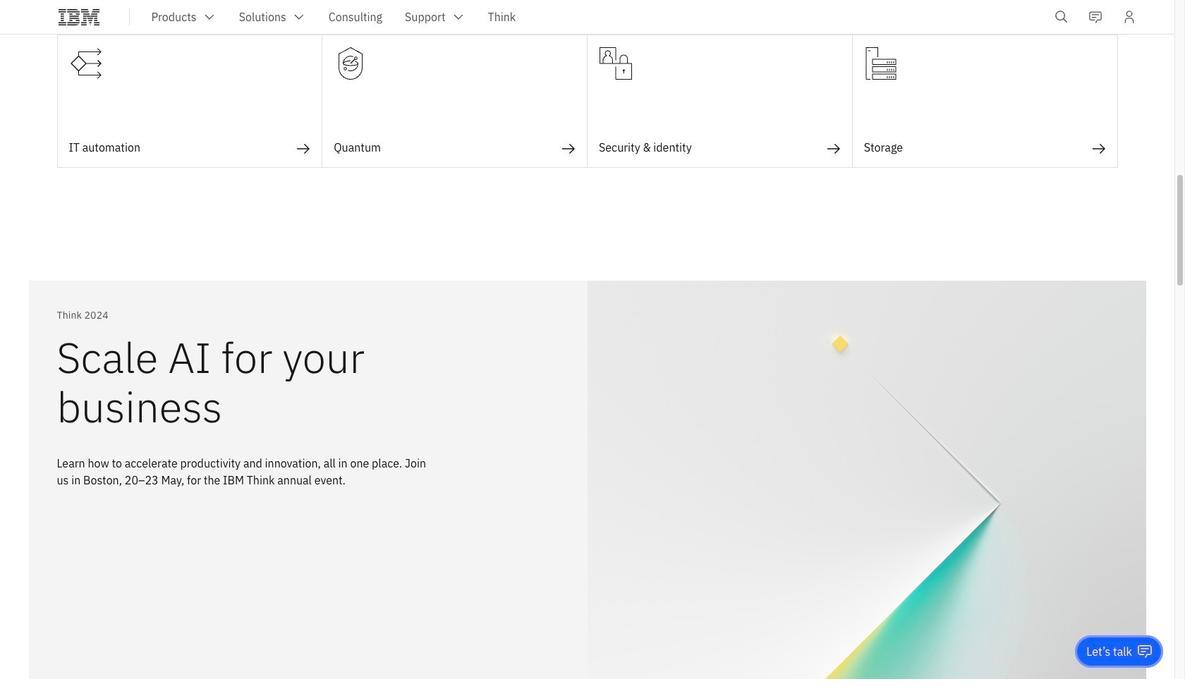Task type: vqa. For each thing, say whether or not it's contained in the screenshot.
"Let'S Talk" element
yes



Task type: describe. For each thing, give the bounding box(es) containing it.
let's talk element
[[1087, 644, 1133, 660]]



